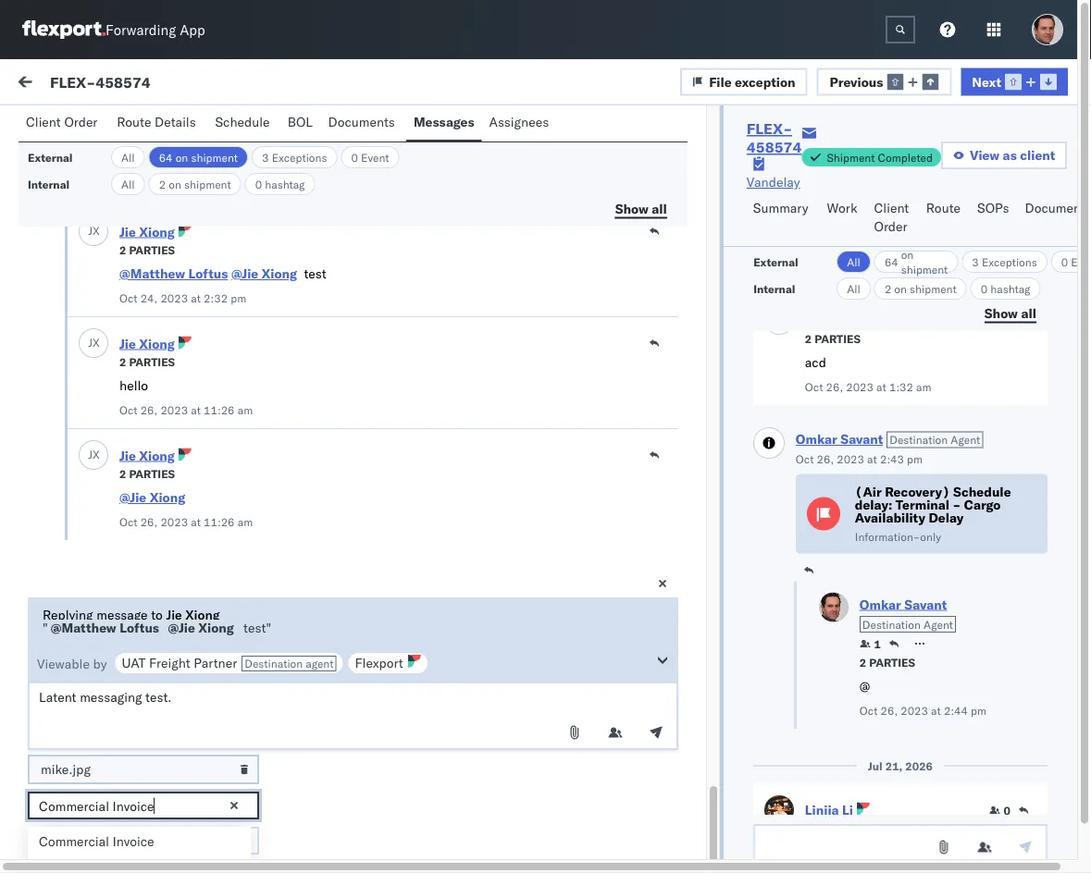 Task type: vqa. For each thing, say whether or not it's contained in the screenshot.
fourth ca from the bottom
no



Task type: locate. For each thing, give the bounding box(es) containing it.
at
[[191, 179, 201, 193], [191, 291, 201, 305], [877, 380, 887, 394], [191, 403, 201, 417], [868, 453, 877, 467], [191, 515, 201, 529], [931, 705, 941, 718]]

1 vertical spatial client
[[874, 200, 909, 216]]

route for route
[[927, 200, 961, 216]]

2 vertical spatial loftus
[[120, 620, 159, 636]]

2 2023, from the top
[[424, 427, 460, 443]]

2 vertical spatial destination
[[245, 657, 303, 671]]

possible.
[[223, 768, 276, 785]]

omkar down message
[[90, 625, 129, 642]]

1 horizontal spatial @jie xiong button
[[231, 266, 297, 282]]

shipment up 12:54
[[191, 150, 238, 164]]

2 vertical spatial internal
[[753, 282, 795, 296]]

on
[[176, 150, 188, 164], [169, 177, 181, 191], [901, 248, 914, 262], [894, 282, 907, 296]]

4 resize handle column header from the left
[[1058, 155, 1080, 831]]

order inside client order
[[874, 218, 908, 235]]

64 down flex- 1854269
[[885, 255, 898, 269]]

parties down the exception: unknown customs
[[129, 467, 175, 481]]

pm for 2:45
[[495, 659, 514, 675]]

jie xiong up hello
[[119, 336, 175, 352]]

64 down internal (0) button
[[159, 150, 173, 164]]

pm right 12:54
[[238, 179, 253, 193]]

i
[[56, 231, 59, 248]]

message down 'external (1)' button
[[57, 161, 102, 175]]

oct inside omkar savant destination agent oct 26, 2023 at 2:43 pm
[[796, 453, 814, 467]]

64 on shipment for 0 event
[[159, 150, 238, 164]]

26, inside the @jie xiong oct 26, 2023 at 11:26 am
[[140, 515, 158, 529]]

am
[[63, 231, 81, 248], [917, 380, 932, 394], [238, 403, 253, 417], [238, 515, 253, 529]]

2023 inside 2 parties acd oct 26, 2023 at 1:32 am
[[846, 380, 874, 394]]

@jie xiong button for test
[[231, 266, 297, 282]]

client order button
[[19, 106, 110, 142], [867, 192, 919, 246]]

oct inside @ oct 26, 2023 at 2:44 pm
[[860, 705, 878, 718]]

1 vertical spatial schedule
[[954, 484, 1011, 500]]

0 vertical spatial hashtag
[[265, 177, 305, 191]]

lucrative
[[225, 593, 275, 609]]

1 horizontal spatial you
[[237, 750, 258, 766]]

destination inside uat freight partner destination agent
[[245, 657, 303, 671]]

omkar inside omkar savant destination agent oct 26, 2023 at 2:43 pm
[[796, 432, 838, 448]]

2023, left the 2:46
[[424, 427, 460, 443]]

your inside the we are notifying you that your shipment, k & k, devan has been delayed. this often occurs when unloading cargo takes longer than expected. please
[[206, 657, 231, 674]]

destination inside omkar savant destination agent
[[863, 618, 921, 632]]

destination for omkar savant destination agent
[[863, 618, 921, 632]]

2023 down @matthew loftus button
[[161, 291, 188, 305]]

2 vertical spatial x
[[93, 448, 100, 462]]

oct inside @matthew loftus @jie xiong test oct 24, 2023 at 2:32 pm
[[119, 291, 138, 305]]

2 horizontal spatial internal
[[753, 282, 795, 296]]

1 vertical spatial order
[[874, 218, 908, 235]]

jie xiong for @jie
[[119, 448, 175, 464]]

resize handle column header for time
[[583, 155, 605, 831]]

on right 23,
[[169, 177, 181, 191]]

omkar savant for am
[[90, 200, 172, 216]]

you inside that final delivery date. we appreciate your understanding and will update you with the status of your shipment as soon as possible.
[[237, 750, 258, 766]]

all down work button
[[847, 255, 861, 269]]

we up devan at the bottom left
[[56, 657, 74, 674]]

2 jie xiong button from the top
[[119, 336, 175, 352]]

None text field
[[753, 825, 1048, 866]]

1 vertical spatial 2023,
[[424, 427, 460, 443]]

file exception button
[[681, 68, 808, 96], [681, 68, 808, 96]]

pm
[[495, 224, 514, 240], [495, 427, 514, 443], [495, 659, 514, 675]]

1 pdt from the top
[[518, 224, 541, 240]]

sops
[[978, 200, 1010, 216]]

26,
[[400, 224, 420, 240], [826, 380, 844, 394], [140, 403, 158, 417], [400, 427, 420, 443], [817, 453, 834, 467], [140, 515, 158, 529], [400, 659, 420, 675], [881, 705, 898, 718]]

2023, for 2:46
[[424, 427, 460, 443]]

whatever floats your boat!
[[56, 343, 210, 359]]

client
[[1020, 147, 1056, 163]]

26, left 4:00
[[400, 224, 420, 240]]

i am filing a commendation report to improve your morale!
[[56, 231, 347, 266]]

order for the leftmost client order button
[[64, 114, 98, 130]]

schedule button
[[208, 106, 280, 142]]

26, inside omkar savant destination agent oct 26, 2023 at 2:43 pm
[[817, 453, 834, 467]]

2271801
[[890, 427, 946, 443]]

at left 2:44
[[931, 705, 941, 718]]

external for 0 event
[[28, 150, 73, 164]]

0 horizontal spatial 2 on shipment
[[159, 177, 231, 191]]

1 vertical spatial @jie
[[119, 490, 146, 506]]

l
[[96, 112, 102, 126]]

0 vertical spatial @jie xiong button
[[231, 266, 297, 282]]

agent up @ oct 26, 2023 at 2:44 pm
[[924, 618, 954, 632]]

x left "unknown"
[[93, 448, 100, 462]]

internal (0) button
[[117, 109, 208, 145]]

0 horizontal spatial work
[[53, 71, 101, 97]]

linjia
[[805, 803, 839, 819]]

6 omkar savant from the top
[[90, 756, 172, 772]]

internal for 0 event
[[28, 177, 70, 191]]

omkar savant down the exception: unknown customs
[[90, 505, 172, 521]]

update
[[193, 750, 234, 766]]

omkar savant destination agent
[[860, 597, 954, 632]]

1 j x from the top
[[88, 224, 100, 238]]

will up soon
[[169, 750, 189, 766]]

savant down 24,
[[132, 311, 172, 327]]

@jie down the exception: unknown customs
[[119, 490, 146, 506]]

documents button up 0 event
[[321, 106, 406, 142]]

2 parties for @
[[860, 656, 916, 670]]

2 11:26 from the top
[[204, 515, 235, 529]]

0 vertical spatial loftus
[[177, 112, 217, 128]]

am up lucrative
[[238, 515, 253, 529]]

@jie inside the @jie xiong oct 26, 2023 at 11:26 am
[[119, 490, 146, 506]]

1 j from the top
[[88, 224, 93, 238]]

1 vertical spatial route
[[927, 200, 961, 216]]

jie xiong button up the @jie xiong oct 26, 2023 at 11:26 am
[[119, 448, 175, 464]]

0 vertical spatial will
[[151, 593, 171, 609]]

0 horizontal spatial documents
[[328, 114, 395, 130]]

2 x from the top
[[93, 336, 100, 350]]

internal
[[124, 118, 169, 134], [28, 177, 70, 191], [753, 282, 795, 296]]

oct inside 2 parties acd oct 26, 2023 at 1:32 am
[[805, 380, 823, 394]]

1 horizontal spatial message
[[215, 118, 269, 134]]

j x left floats
[[88, 336, 100, 350]]

2 parties down the matthew
[[119, 131, 175, 145]]

order
[[64, 114, 98, 130], [874, 218, 908, 235]]

458574 right "jul"
[[890, 771, 938, 787]]

458574 down availability
[[890, 538, 938, 555]]

1 horizontal spatial 64
[[885, 255, 898, 269]]

j x for hello
[[88, 336, 100, 350]]

3 exceptions down the sops button
[[972, 255, 1037, 269]]

oct inside hello oct 26, 2023 at 11:26 am
[[119, 403, 138, 417]]

2 pdt from the top
[[518, 427, 541, 443]]

21,
[[886, 760, 903, 774]]

that down cargo
[[127, 713, 151, 729]]

terminal
[[896, 497, 950, 513]]

shipment right 23,
[[184, 177, 231, 191]]

1 vertical spatial internal
[[28, 177, 70, 191]]

savant down only
[[905, 597, 947, 613]]

1 vertical spatial agent
[[924, 618, 954, 632]]

at inside hello oct 26, 2023 at 11:26 am
[[191, 403, 201, 417]]

view as client button
[[942, 142, 1068, 169]]

2 omkar savant from the top
[[90, 311, 172, 327]]

3 jie xiong button from the top
[[119, 448, 175, 464]]

flex- down 1 button
[[851, 659, 890, 675]]

loftus for @matthew
[[188, 266, 228, 282]]

12:54
[[204, 179, 235, 193]]

schedule left list at top
[[215, 114, 270, 130]]

uat freight partner destination agent
[[122, 655, 334, 672]]

1 resize handle column header from the left
[[345, 155, 368, 831]]

schedule up delay
[[954, 484, 1011, 500]]

2 on shipment for 0 event
[[159, 177, 231, 191]]

2 parties button for hello
[[119, 353, 175, 369]]

route inside button
[[927, 200, 961, 216]]

show for 0 even
[[985, 305, 1018, 321]]

2023 up (air
[[837, 453, 865, 467]]

@ inside @ oct 26, 2023 at 2:44 pm
[[860, 679, 871, 695]]

you inside the we are notifying you that your shipment, k & k, devan has been delayed. this often occurs when unloading cargo takes longer than expected. please
[[154, 657, 175, 674]]

jul 21, 2026
[[868, 760, 933, 774]]

2 right filing
[[119, 243, 126, 257]]

please
[[56, 713, 94, 729]]

destination for omkar savant destination agent oct 26, 2023 at 2:43 pm
[[890, 434, 948, 448]]

3 pm from the top
[[495, 659, 514, 675]]

1 vertical spatial hashtag
[[991, 282, 1031, 296]]

3 j from the top
[[88, 448, 93, 462]]

0 vertical spatial you
[[154, 657, 175, 674]]

agent for omkar savant destination agent
[[924, 618, 954, 632]]

parties for hello
[[129, 355, 175, 369]]

458574 up vandelay on the right
[[747, 138, 802, 156]]

0 vertical spatial order
[[64, 114, 98, 130]]

0 vertical spatial pm
[[495, 224, 514, 240]]

exceptions down the sops button
[[982, 255, 1037, 269]]

oct down acd
[[805, 380, 823, 394]]

x for @matthew
[[93, 224, 100, 238]]

xiong inside the @jie xiong oct 26, 2023 at 11:26 am
[[150, 490, 185, 506]]

all for 0 even
[[1022, 305, 1037, 321]]

0 vertical spatial work
[[180, 76, 210, 92]]

savant up 2:43
[[841, 432, 883, 448]]

2 j x from the top
[[88, 336, 100, 350]]

previous button
[[817, 68, 952, 96]]

all down the matthew
[[121, 150, 135, 164]]

agent inside omkar savant destination agent
[[924, 618, 954, 632]]

1 horizontal spatial show all
[[985, 305, 1037, 321]]

omkar up floats
[[90, 311, 129, 327]]

my work
[[19, 71, 101, 97]]

2 parties
[[119, 131, 175, 145], [119, 243, 175, 257], [119, 355, 175, 369], [119, 467, 175, 481], [860, 656, 916, 670]]

0 vertical spatial route
[[117, 114, 151, 130]]

file
[[709, 73, 732, 90]]

@ down 1 button
[[860, 679, 871, 695]]

1 horizontal spatial 0 hashtag
[[981, 282, 1031, 296]]

documents button
[[321, 106, 406, 142], [1018, 192, 1091, 246]]

internal inside button
[[124, 118, 169, 134]]

0 horizontal spatial 64 on shipment
[[159, 150, 238, 164]]

message list button
[[208, 109, 303, 145]]

2:32
[[204, 291, 228, 305]]

agent right 2271801
[[951, 434, 981, 448]]

0 vertical spatial destination
[[890, 434, 948, 448]]

external for 0 even
[[753, 255, 798, 269]]

j left "unknown"
[[88, 448, 93, 462]]

schedule inside button
[[215, 114, 270, 130]]

1 vertical spatial external
[[28, 150, 73, 164]]

0 horizontal spatial route
[[117, 114, 151, 130]]

partnership.
[[56, 611, 128, 627]]

1 horizontal spatial that
[[178, 657, 202, 674]]

2 vertical spatial pdt
[[518, 659, 541, 675]]

1 vertical spatial all
[[1022, 305, 1037, 321]]

flex- up 1:32
[[851, 325, 890, 342]]

458574 up @ oct 26, 2023 at 2:44 pm
[[890, 659, 938, 675]]

savant down hello
[[132, 403, 172, 419]]

j x
[[88, 224, 100, 238], [88, 336, 100, 350], [88, 448, 100, 462]]

1 vertical spatial show all button
[[974, 300, 1048, 328]]

jie right filing
[[119, 224, 136, 240]]

jie xiong
[[119, 224, 175, 240], [119, 336, 175, 352], [119, 448, 175, 464]]

external left 'm'
[[30, 118, 78, 134]]

commercial invoice list box
[[28, 828, 252, 874]]

0 horizontal spatial show all
[[615, 200, 667, 217]]

work right import
[[180, 76, 210, 92]]

are
[[77, 657, 96, 674]]

1 11:26 from the top
[[204, 403, 235, 417]]

2:45
[[463, 659, 491, 675]]

a right create
[[214, 593, 221, 609]]

1 jie xiong from the top
[[119, 224, 175, 240]]

0 hashtag up improve
[[255, 177, 305, 191]]

xiong left test
[[262, 266, 297, 282]]

xiong inside @matthew loftus @jie xiong test oct 24, 2023 at 2:32 pm
[[262, 266, 297, 282]]

shipment down and
[[100, 768, 154, 785]]

0 vertical spatial jie xiong button
[[119, 224, 175, 240]]

0 horizontal spatial all
[[652, 200, 667, 217]]

pm inside hi oct 23, 2023 at 12:54 pm
[[238, 179, 253, 193]]

your right of
[[71, 768, 96, 785]]

@ for @
[[56, 788, 66, 804]]

11:26 inside hello oct 26, 2023 at 11:26 am
[[204, 403, 235, 417]]

0 hashtag down the sops button
[[981, 282, 1031, 296]]

2 vertical spatial j x
[[88, 448, 100, 462]]

work up 'm'
[[53, 71, 101, 97]]

1 x from the top
[[93, 224, 100, 238]]

to inside i am filing a commendation report to improve your morale!
[[257, 231, 269, 248]]

2 horizontal spatial as
[[1003, 147, 1017, 163]]

understanding
[[56, 750, 141, 766]]

1 horizontal spatial 2 on shipment
[[885, 282, 957, 296]]

loftus
[[177, 112, 217, 128], [188, 266, 228, 282], [120, 620, 159, 636]]

on down flex- 1854269
[[901, 248, 914, 262]]

0 vertical spatial to
[[257, 231, 269, 248]]

0 hashtag for 0 event
[[255, 177, 305, 191]]

message list
[[215, 118, 295, 134]]

external down summary button
[[753, 255, 798, 269]]

1 vertical spatial 64
[[885, 255, 898, 269]]

3 2023, from the top
[[424, 659, 460, 675]]

3 exceptions for 0 event
[[262, 150, 327, 164]]

1 vertical spatial @jie xiong button
[[119, 490, 185, 506]]

2 vertical spatial 2023,
[[424, 659, 460, 675]]

message for message
[[57, 161, 102, 175]]

show all for 0 even
[[985, 305, 1037, 321]]

2023 left 2:44
[[901, 705, 929, 718]]

related
[[852, 161, 890, 175]]

loftus inside @matthew loftus @jie xiong test oct 24, 2023 at 2:32 pm
[[188, 266, 228, 282]]

3 pdt from the top
[[518, 659, 541, 675]]

show all button for 0 event
[[604, 195, 678, 223]]

message inside button
[[215, 118, 269, 134]]

2023,
[[424, 224, 460, 240], [424, 427, 460, 443], [424, 659, 460, 675]]

2 j from the top
[[88, 336, 93, 350]]

2 parties button for @jie
[[119, 465, 175, 481]]

all left 23,
[[121, 177, 135, 191]]

unloading
[[56, 694, 114, 711]]

0 vertical spatial all
[[652, 200, 667, 217]]

has
[[94, 676, 115, 692]]

jie xiong button for hello
[[119, 336, 175, 352]]

1 horizontal spatial a
[[214, 593, 221, 609]]

26, down hello
[[140, 403, 158, 417]]

@ down of
[[56, 788, 66, 804]]

0 vertical spatial exceptions
[[272, 150, 327, 164]]

summary
[[753, 200, 809, 216]]

xiong up @matthew loftus button
[[139, 224, 175, 240]]

1 horizontal spatial documents
[[1025, 200, 1091, 216]]

1 omkar savant from the top
[[90, 200, 172, 216]]

parties for @matthew
[[129, 243, 175, 257]]

x for @jie
[[93, 448, 100, 462]]

1 pm from the top
[[495, 224, 514, 240]]

None text field
[[886, 16, 916, 44]]

as
[[1003, 147, 1017, 163], [158, 768, 171, 785], [206, 768, 220, 785]]

1 vertical spatial you
[[237, 750, 258, 766]]

0 horizontal spatial exceptions
[[272, 150, 327, 164]]

1 horizontal spatial all
[[1022, 305, 1037, 321]]

Add caption (optional) text field
[[28, 828, 259, 855]]

2 parties for @matthew
[[119, 243, 175, 257]]

1 vertical spatial 0 hashtag
[[981, 282, 1031, 296]]

parties for hi
[[129, 131, 175, 145]]

a inside established, we will create a lucrative partnership.
[[214, 593, 221, 609]]

0 vertical spatial work
[[53, 71, 101, 97]]

0 vertical spatial 64 on shipment
[[159, 150, 238, 164]]

11:26 inside the @jie xiong oct 26, 2023 at 11:26 am
[[204, 515, 235, 529]]

omkar inside omkar savant destination agent
[[860, 597, 902, 613]]

jie xiong button for @jie
[[119, 448, 175, 464]]

2 parties button down the matthew
[[119, 129, 175, 145]]

freight
[[149, 655, 190, 672]]

2 pm from the top
[[495, 427, 514, 443]]

a right filing
[[117, 231, 124, 248]]

am inside 2 parties acd oct 26, 2023 at 1:32 am
[[917, 380, 932, 394]]

you up delayed.
[[154, 657, 175, 674]]

1 horizontal spatial @matthew
[[119, 266, 185, 282]]

parties inside 2 parties acd oct 26, 2023 at 1:32 am
[[815, 332, 861, 346]]

3 omkar savant from the top
[[90, 403, 172, 419]]

we inside the we are notifying you that your shipment, k & k, devan has been delayed. this often occurs when unloading cargo takes longer than expected. please
[[56, 657, 74, 674]]

11:26 up customs
[[204, 403, 235, 417]]

j for hello
[[88, 336, 93, 350]]

@jie xiong
[[168, 620, 234, 636]]

2 exception: from the top
[[59, 537, 124, 553]]

26, inside hello oct 26, 2023 at 11:26 am
[[140, 403, 158, 417]]

2 jie xiong from the top
[[119, 336, 175, 352]]

shipment for the all button underneath hi
[[184, 177, 231, 191]]

your inside i am filing a commendation report to improve your morale!
[[322, 231, 347, 248]]

omkar savant for floats
[[90, 311, 172, 327]]

hashtag for 0 even
[[991, 282, 1031, 296]]

show all button for 0 even
[[974, 300, 1048, 328]]

1 vertical spatial client order button
[[867, 192, 919, 246]]

1 horizontal spatial @
[[860, 679, 871, 695]]

pdt for oct 26, 2023, 2:46 pm pdt
[[518, 427, 541, 443]]

0 vertical spatial 3
[[262, 150, 269, 164]]

1 vertical spatial will
[[169, 750, 189, 766]]

all for the all button underneath hi
[[121, 177, 135, 191]]

1 horizontal spatial show
[[985, 305, 1018, 321]]

2 vertical spatial j
[[88, 448, 93, 462]]

exception: left "unknown"
[[59, 435, 124, 451]]

am inside hello oct 26, 2023 at 11:26 am
[[238, 403, 253, 417]]

26, down acd
[[826, 380, 844, 394]]

agent inside omkar savant destination agent oct 26, 2023 at 2:43 pm
[[951, 434, 981, 448]]

pm right 2:44
[[971, 705, 987, 718]]

bol button
[[280, 106, 321, 142]]

0 horizontal spatial order
[[64, 114, 98, 130]]

destination inside omkar savant destination agent oct 26, 2023 at 2:43 pm
[[890, 434, 948, 448]]

on for the all button over flex- 1366815
[[894, 282, 907, 296]]

64 on shipment down (0)
[[159, 150, 238, 164]]

1 vertical spatial 3 exceptions
[[972, 255, 1037, 269]]

1 vertical spatial documents button
[[1018, 192, 1091, 246]]

oct 26, 2023, 2:45 pm pdt
[[376, 659, 541, 675]]

mike.jpg
[[41, 762, 91, 778]]

oct down hello
[[119, 403, 138, 417]]

shipment
[[191, 150, 238, 164], [184, 177, 231, 191], [901, 262, 948, 276], [910, 282, 957, 296], [100, 768, 154, 785]]

am right i
[[63, 231, 81, 248]]

1 2023, from the top
[[424, 224, 460, 240]]

0 vertical spatial client
[[26, 114, 61, 130]]

0 vertical spatial agent
[[951, 434, 981, 448]]

exceptions
[[272, 150, 327, 164], [982, 255, 1037, 269]]

2023 up "unknown"
[[161, 403, 188, 417]]

2 vertical spatial -
[[953, 497, 961, 513]]

omkar savant down hello
[[90, 403, 172, 419]]

will
[[151, 593, 171, 609], [169, 750, 189, 766]]

@matthew
[[119, 266, 185, 282], [51, 620, 116, 636]]

0 horizontal spatial @jie
[[119, 490, 146, 506]]

1 horizontal spatial route
[[927, 200, 961, 216]]

1 horizontal spatial 3
[[972, 255, 979, 269]]

j left floats
[[88, 336, 93, 350]]

0 vertical spatial x
[[93, 224, 100, 238]]

3 for 0 even
[[972, 255, 979, 269]]

j up morale! in the top left of the page
[[88, 224, 93, 238]]

omkar savant down replying message to jie xiong
[[90, 625, 172, 642]]

will inside that final delivery date. we appreciate your understanding and will update you with the status of your shipment as soon as possible.
[[169, 750, 189, 766]]

jie xiong button down 23,
[[119, 224, 175, 240]]

pm for 2:46
[[495, 427, 514, 443]]

0 vertical spatial j x
[[88, 224, 100, 238]]

viewable
[[37, 656, 90, 673]]

external (1) button
[[22, 109, 117, 145]]

route inside button
[[117, 114, 151, 130]]

0 vertical spatial 2 on shipment
[[159, 177, 231, 191]]

parties up hello
[[129, 355, 175, 369]]

hashtag up improve
[[265, 177, 305, 191]]

3 x from the top
[[93, 448, 100, 462]]

1 jie xiong button from the top
[[119, 224, 175, 240]]

resize handle column header
[[345, 155, 368, 831], [583, 155, 605, 831], [821, 155, 843, 831], [1058, 155, 1080, 831]]

to right we
[[151, 607, 163, 624]]

devan
[[56, 676, 91, 692]]

1 vertical spatial show all
[[985, 305, 1037, 321]]

2023
[[161, 179, 188, 193], [161, 291, 188, 305], [846, 380, 874, 394], [161, 403, 188, 417], [837, 453, 865, 467], [161, 515, 188, 529], [901, 705, 929, 718]]

1 vertical spatial @matthew
[[51, 620, 116, 636]]

3 jie xiong from the top
[[119, 448, 175, 464]]

0 vertical spatial client order button
[[19, 106, 110, 142]]

@jie xiong oct 26, 2023 at 11:26 am
[[119, 490, 253, 529]]

1 vertical spatial destination
[[863, 618, 921, 632]]

as down and
[[158, 768, 171, 785]]

exceptions for 0 even
[[982, 255, 1037, 269]]

j for @matthew
[[88, 224, 93, 238]]

1 vertical spatial work
[[827, 200, 858, 216]]

1 horizontal spatial order
[[874, 218, 908, 235]]

1 exception: from the top
[[59, 435, 124, 451]]

we are notifying you that your shipment, k & k, devan has been delayed. this often occurs when unloading cargo takes longer than expected. please
[[56, 657, 341, 729]]

0 horizontal spatial 3
[[262, 150, 269, 164]]

savant down the exception: unknown customs
[[132, 505, 172, 521]]

0 vertical spatial internal
[[124, 118, 169, 134]]

hi oct 23, 2023 at 12:54 pm
[[119, 154, 253, 193]]

xiong left lucrative
[[185, 607, 220, 624]]

2:46
[[463, 427, 491, 443]]

&
[[309, 657, 317, 674]]

jie down hello
[[119, 448, 136, 464]]

schedule inside (air recovery) schedule delay: terminal - cargo availability delay information-only
[[954, 484, 1011, 500]]

boat!
[[180, 343, 210, 359]]

parties for @jie
[[129, 467, 175, 481]]

0 vertical spatial documents button
[[321, 106, 406, 142]]

0 vertical spatial schedule
[[215, 114, 270, 130]]

as down update
[[206, 768, 220, 785]]

information-
[[855, 531, 920, 545]]

3 j x from the top
[[88, 448, 100, 462]]

2 resize handle column header from the left
[[583, 155, 605, 831]]

0 vertical spatial 0 hashtag
[[255, 177, 305, 191]]

0 horizontal spatial you
[[154, 657, 175, 674]]

0 horizontal spatial message
[[57, 161, 102, 175]]

to
[[257, 231, 269, 248], [151, 607, 163, 624]]

5 omkar savant from the top
[[90, 625, 172, 642]]

work right related
[[893, 161, 918, 175]]

client for the leftmost client order button
[[26, 114, 61, 130]]

0 vertical spatial 2023,
[[424, 224, 460, 240]]

0 horizontal spatial 0 hashtag
[[255, 177, 305, 191]]

as right view
[[1003, 147, 1017, 163]]

0
[[351, 150, 358, 164], [255, 177, 262, 191], [1062, 255, 1068, 269], [981, 282, 988, 296], [1004, 805, 1011, 818]]

2 parties for hello
[[119, 355, 175, 369]]

- for oct 26, 2023, 2:46 pm pdt
[[613, 427, 622, 443]]

jul
[[868, 760, 883, 774]]

oct up "jul"
[[860, 705, 878, 718]]

2 vertical spatial pm
[[495, 659, 514, 675]]

pdt
[[518, 224, 541, 240], [518, 427, 541, 443], [518, 659, 541, 675]]

2023, for 2:45
[[424, 659, 460, 675]]



Task type: describe. For each thing, give the bounding box(es) containing it.
flex- up 2:43
[[851, 427, 890, 443]]

exception: for exception: unknown customs
[[59, 435, 124, 451]]

xiong left customs
[[139, 448, 175, 464]]

hashtag for 0 event
[[265, 177, 305, 191]]

am inside the @jie xiong oct 26, 2023 at 11:26 am
[[238, 515, 253, 529]]

all for 0 event
[[652, 200, 667, 217]]

savant inside omkar savant destination agent oct 26, 2023 at 2:43 pm
[[841, 432, 883, 448]]

resize handle column header for message
[[345, 155, 368, 831]]

pdt for oct 26, 2023, 4:00 pm pdt
[[518, 224, 541, 240]]

flexport. image
[[22, 20, 106, 39]]

26, left the 2:45
[[400, 659, 420, 675]]

route for route details
[[117, 114, 151, 130]]

2 parties button for @
[[860, 655, 916, 671]]

we
[[131, 593, 147, 609]]

file exception
[[709, 73, 796, 90]]

assignees button
[[482, 106, 560, 142]]

@jie xiong button for oct 26, 2023 at 11:26 am
[[119, 490, 185, 506]]

26, left the 2:46
[[400, 427, 420, 443]]

flex- down related
[[851, 224, 890, 240]]

2 parties button up acd
[[805, 331, 861, 347]]

all for the all button above 23,
[[121, 150, 135, 164]]

- inside (air recovery) schedule delay: terminal - cargo availability delay information-only
[[953, 497, 961, 513]]

4 omkar savant from the top
[[90, 505, 172, 521]]

all button down work button
[[837, 251, 871, 273]]

xiong left boat!
[[139, 336, 175, 352]]

viewable by
[[37, 656, 107, 673]]

a inside i am filing a commendation report to improve your morale!
[[117, 231, 124, 248]]

assignees
[[489, 114, 549, 130]]

item/shipment
[[921, 161, 996, 175]]

work button
[[820, 192, 867, 246]]

(air recovery) schedule delay: terminal - cargo availability delay information-only
[[855, 484, 1011, 545]]

forwarding app link
[[22, 20, 205, 39]]

shipment for the all button under work button
[[901, 262, 948, 276]]

jie for @matthew
[[119, 224, 136, 240]]

forwarding
[[106, 21, 176, 38]]

customs
[[189, 435, 244, 451]]

omkar down "delivery"
[[90, 756, 129, 772]]

2 down the exception: unknown customs
[[119, 467, 126, 481]]

all for the all button over flex- 1366815
[[847, 282, 861, 296]]

previous
[[830, 73, 883, 90]]

message for message list
[[215, 118, 269, 134]]

vandelay link
[[747, 173, 800, 192]]

shipment
[[827, 150, 875, 164]]

jie xiong for hello
[[119, 336, 175, 352]]

delayed.
[[151, 676, 201, 692]]

64 on shipment for 0 even
[[885, 248, 948, 276]]

flex-458574
[[50, 72, 151, 91]]

pm inside @matthew loftus @jie xiong test oct 24, 2023 at 2:32 pm
[[231, 291, 246, 305]]

458574 up l
[[96, 72, 151, 91]]

2 right 23,
[[159, 177, 166, 191]]

@jie for @jie xiong
[[168, 620, 195, 636]]

0 inside "button"
[[1004, 805, 1011, 818]]

0 horizontal spatial @matthew
[[51, 620, 116, 636]]

2023 inside hello oct 26, 2023 at 11:26 am
[[161, 403, 188, 417]]

route details
[[117, 114, 196, 130]]

1 horizontal spatial as
[[206, 768, 220, 785]]

floats
[[114, 343, 148, 359]]

pm for 4:00
[[495, 224, 514, 240]]

2023 inside hi oct 23, 2023 at 12:54 pm
[[161, 179, 188, 193]]

next
[[972, 73, 1002, 90]]

at inside omkar savant destination agent oct 26, 2023 at 2:43 pm
[[868, 453, 877, 467]]

0 hashtag for 0 even
[[981, 282, 1031, 296]]

3 exceptions for 0 even
[[972, 255, 1037, 269]]

2 parties button for @matthew
[[119, 241, 175, 257]]

work for my
[[53, 71, 101, 97]]

shipment inside that final delivery date. we appreciate your understanding and will update you with the status of your shipment as soon as possible.
[[100, 768, 154, 785]]

all button up 23,
[[111, 146, 145, 168]]

@ oct 26, 2023 at 2:44 pm
[[860, 679, 987, 718]]

0 horizontal spatial client order
[[26, 114, 98, 130]]

pm inside @ oct 26, 2023 at 2:44 pm
[[971, 705, 987, 718]]

oct down the time in the left top of the page
[[376, 224, 397, 240]]

savant inside omkar savant destination agent
[[905, 597, 947, 613]]

at inside @ oct 26, 2023 at 2:44 pm
[[931, 705, 941, 718]]

1 horizontal spatial documents button
[[1018, 192, 1091, 246]]

shipment,
[[234, 657, 293, 674]]

that inside the we are notifying you that your shipment, k & k, devan has been delayed. this often occurs when unloading cargo takes longer than expected. please
[[178, 657, 202, 674]]

at inside @matthew loftus @jie xiong test oct 24, 2023 at 2:32 pm
[[191, 291, 201, 305]]

flexport
[[355, 655, 403, 672]]

flex- 458574 down availability
[[851, 538, 938, 555]]

will inside established, we will create a lucrative partnership.
[[151, 593, 171, 609]]

as inside button
[[1003, 147, 1017, 163]]

1 vertical spatial documents
[[1025, 200, 1091, 216]]

oct inside the @jie xiong oct 26, 2023 at 11:26 am
[[119, 515, 138, 529]]

external inside button
[[30, 118, 78, 134]]

0 vertical spatial omkar savant button
[[796, 432, 883, 448]]

soon
[[174, 768, 203, 785]]

loftus for matthew
[[177, 112, 217, 128]]

show for 0 event
[[615, 200, 649, 217]]

import
[[137, 76, 176, 92]]

final
[[56, 731, 82, 748]]

oct inside hi oct 23, 2023 at 12:54 pm
[[119, 179, 138, 193]]

unknown
[[128, 435, 186, 451]]

flex- 458574 link
[[747, 119, 802, 156]]

2 up flex- 1366815
[[885, 282, 892, 296]]

omkar up filing
[[90, 200, 129, 216]]

all button down hi
[[111, 173, 145, 195]]

bol
[[288, 114, 313, 130]]

savant down date.
[[132, 756, 172, 772]]

2 inside 2 parties acd oct 26, 2023 at 1:32 am
[[805, 332, 812, 346]]

m
[[86, 112, 96, 126]]

23,
[[140, 179, 158, 193]]

2023, for 4:00
[[424, 224, 460, 240]]

Document type(optional) text field
[[28, 792, 259, 820]]

64 for 0 event
[[159, 150, 173, 164]]

route details button
[[110, 106, 208, 142]]

pdt for oct 26, 2023, 2:45 pm pdt
[[518, 659, 541, 675]]

on for the all button underneath hi
[[169, 177, 181, 191]]

your up with at the left of page
[[255, 731, 280, 748]]

import work
[[137, 76, 210, 92]]

external (1)
[[30, 118, 106, 134]]

omkar down hello
[[90, 403, 129, 419]]

jie right we
[[166, 607, 182, 624]]

test
[[304, 266, 327, 282]]

agent for omkar savant destination agent oct 26, 2023 at 2:43 pm
[[951, 434, 981, 448]]

recovery)
[[885, 484, 950, 500]]

26, inside @ oct 26, 2023 at 2:44 pm
[[881, 705, 898, 718]]

create
[[174, 593, 211, 609]]

exception: unknown customs
[[59, 435, 244, 451]]

m l
[[86, 112, 102, 126]]

"
[[43, 620, 48, 636]]

flexport button
[[348, 653, 428, 675]]

flex- 1366815
[[851, 325, 946, 342]]

message
[[97, 607, 148, 624]]

0 horizontal spatial client order button
[[19, 106, 110, 142]]

j x for @matthew
[[88, 224, 100, 238]]

cargo
[[117, 694, 149, 711]]

show all for 0 event
[[615, 200, 667, 217]]

@ for @ oct 26, 2023 at 2:44 pm
[[860, 679, 871, 695]]

2023 inside the @jie xiong oct 26, 2023 at 11:26 am
[[161, 515, 188, 529]]

0 horizontal spatial as
[[158, 768, 171, 785]]

64 for 0 even
[[885, 255, 898, 269]]

1366815
[[890, 325, 946, 342]]

uat
[[122, 655, 146, 672]]

even
[[1071, 255, 1091, 269]]

at inside hi oct 23, 2023 at 12:54 pm
[[191, 179, 201, 193]]

1 vertical spatial omkar savant button
[[860, 597, 947, 613]]

2023 inside @matthew loftus @jie xiong test oct 24, 2023 at 2:32 pm
[[161, 291, 188, 305]]

forwarding app
[[106, 21, 205, 38]]

work for related
[[893, 161, 918, 175]]

whatever
[[56, 343, 111, 359]]

0 event
[[351, 150, 389, 164]]

filing
[[84, 231, 113, 248]]

cargo
[[964, 497, 1001, 513]]

shipment for the all button over flex- 1366815
[[910, 282, 957, 296]]

report
[[218, 231, 253, 248]]

0 horizontal spatial documents button
[[321, 106, 406, 142]]

0 vertical spatial documents
[[328, 114, 395, 130]]

appreciate
[[189, 731, 252, 748]]

with
[[261, 750, 286, 766]]

shipment for the all button above 23,
[[191, 150, 238, 164]]

oct left the 2:46
[[376, 427, 397, 443]]

my
[[19, 71, 48, 97]]

1:32
[[890, 380, 914, 394]]

26, inside 2 parties acd oct 26, 2023 at 1:32 am
[[826, 380, 844, 394]]

2023 inside omkar savant destination agent oct 26, 2023 at 2:43 pm
[[837, 453, 865, 467]]

we inside that final delivery date. we appreciate your understanding and will update you with the status of your shipment as soon as possible.
[[167, 731, 186, 748]]

parties for @
[[870, 656, 916, 670]]

summary button
[[746, 192, 820, 246]]

flex- 458574 down 1
[[851, 659, 938, 675]]

flex- up li
[[851, 771, 890, 787]]

- for oct 26, 2023, 4:00 pm pdt
[[613, 224, 622, 240]]

0 horizontal spatial work
[[180, 76, 210, 92]]

all button up flex- 1366815
[[837, 278, 871, 300]]

jie xiong button for @matthew
[[119, 224, 175, 240]]

replying
[[43, 607, 93, 624]]

j x for @jie
[[88, 448, 100, 462]]

omkar savant for unknown
[[90, 403, 172, 419]]

jie for hello
[[119, 336, 136, 352]]

Latent messaging test. text field
[[28, 682, 678, 751]]

1 horizontal spatial client order button
[[867, 192, 919, 246]]

2 parties button for hi
[[119, 129, 175, 145]]

occurs
[[266, 676, 306, 692]]

flex- 458574 up vandelay on the right
[[747, 119, 802, 156]]

jie xiong for @matthew
[[119, 224, 175, 240]]

xiong up the partner
[[198, 620, 234, 636]]

@jie for @jie xiong oct 26, 2023 at 11:26 am
[[119, 490, 146, 506]]

@matthew inside @matthew loftus @jie xiong test oct 24, 2023 at 2:32 pm
[[119, 266, 185, 282]]

invoice
[[113, 834, 154, 850]]

order for the rightmost client order button
[[874, 218, 908, 235]]

j for @jie
[[88, 448, 93, 462]]

delivery
[[85, 731, 131, 748]]

0 horizontal spatial to
[[151, 607, 163, 624]]

@jie inside @matthew loftus @jie xiong test oct 24, 2023 at 2:32 pm
[[231, 266, 258, 282]]

0 even
[[1062, 255, 1091, 269]]

x for hello
[[93, 336, 100, 350]]

2023 inside @ oct 26, 2023 at 2:44 pm
[[901, 705, 929, 718]]

2 up hi
[[119, 131, 126, 145]]

flex- down exception on the right top of page
[[747, 119, 793, 138]]

resize handle column header for related work item/shipment
[[1058, 155, 1080, 831]]

only
[[920, 531, 942, 545]]

that inside that final delivery date. we appreciate your understanding and will update you with the status of your shipment as soon as possible.
[[127, 713, 151, 729]]

2 parties for @jie
[[119, 467, 175, 481]]

2:44
[[944, 705, 968, 718]]

acd
[[805, 355, 827, 371]]

sops button
[[970, 192, 1018, 246]]

that final delivery date. we appreciate your understanding and will update you with the status of your shipment as soon as possible.
[[56, 713, 349, 785]]

oct right "k,"
[[376, 659, 397, 675]]

pm inside omkar savant destination agent oct 26, 2023 at 2:43 pm
[[907, 453, 923, 467]]

(0)
[[173, 118, 197, 134]]

notifying
[[99, 657, 151, 674]]

on for the all button under work button
[[901, 248, 914, 262]]

2 on shipment for 0 even
[[885, 282, 957, 296]]

2 parties for hi
[[119, 131, 175, 145]]

(air
[[855, 484, 882, 500]]

savant down replying message to jie xiong
[[132, 625, 172, 642]]

k
[[297, 657, 305, 674]]

2 down 1 button
[[860, 656, 867, 670]]

this
[[204, 676, 229, 692]]

at inside the @jie xiong oct 26, 2023 at 11:26 am
[[191, 515, 201, 529]]

4:00
[[463, 224, 491, 240]]

1 horizontal spatial client order
[[874, 200, 909, 235]]

vandelay
[[747, 174, 800, 190]]

omkar down the exception: unknown customs
[[90, 505, 129, 521]]

internal for 0 even
[[753, 282, 795, 296]]

flex- down availability
[[851, 538, 890, 555]]

time
[[377, 161, 401, 175]]

am inside i am filing a commendation report to improve your morale!
[[63, 231, 81, 248]]

internal (0)
[[124, 118, 197, 134]]

on for the all button above 23,
[[176, 150, 188, 164]]

flex- 458574 up li
[[851, 771, 938, 787]]

at inside 2 parties acd oct 26, 2023 at 1:32 am
[[877, 380, 887, 394]]

test"
[[244, 620, 271, 636]]

jie for @jie
[[119, 448, 136, 464]]

often
[[232, 676, 263, 692]]

3 resize handle column header from the left
[[821, 155, 843, 831]]

2 up hello
[[119, 355, 126, 369]]

the
[[290, 750, 309, 766]]

omkar savant for are
[[90, 625, 172, 642]]

route button
[[919, 192, 970, 246]]

client for the rightmost client order button
[[874, 200, 909, 216]]

24,
[[140, 291, 158, 305]]

your left boat!
[[151, 343, 176, 359]]

flex- right my
[[50, 72, 96, 91]]

3 for 0 event
[[262, 150, 269, 164]]

savant down 23,
[[132, 200, 172, 216]]



